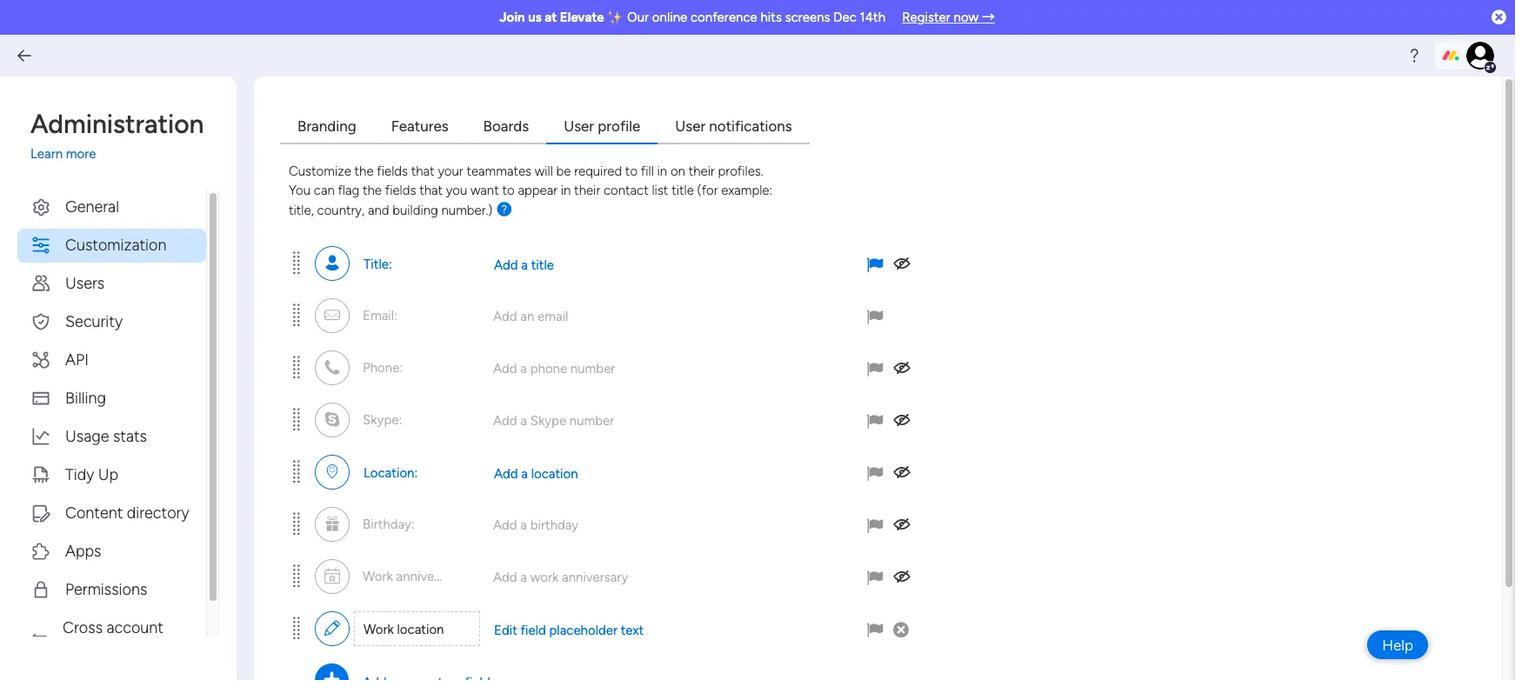 Task type: locate. For each thing, give the bounding box(es) containing it.
dapulse flag image
[[867, 308, 883, 327], [867, 412, 883, 431], [867, 517, 883, 536]]

add a location
[[494, 466, 578, 482]]

fields up "and"
[[377, 163, 408, 179]]

a left phone
[[520, 361, 527, 377]]

0 horizontal spatial to
[[502, 183, 515, 198]]

help image
[[1406, 47, 1423, 64]]

0 vertical spatial to
[[625, 163, 638, 179]]

security
[[65, 312, 123, 331]]

0 vertical spatial dapulse flag image
[[867, 308, 883, 327]]

dapulse email image
[[324, 306, 340, 325]]

: up phone :
[[394, 308, 397, 324]]

help button
[[1368, 631, 1428, 659]]

administration learn more
[[30, 109, 204, 162]]

0 vertical spatial the
[[355, 163, 374, 179]]

a for title
[[521, 257, 528, 273]]

anniversary
[[396, 569, 463, 585], [562, 570, 628, 585]]

that left your
[[411, 163, 435, 179]]

usage
[[65, 427, 109, 446]]

title,
[[289, 202, 314, 218]]

us
[[528, 10, 542, 25]]

screens
[[785, 10, 830, 25]]

1 horizontal spatial in
[[657, 163, 667, 179]]

general button
[[17, 190, 206, 224]]

dapulse flag image
[[867, 256, 883, 275], [867, 360, 883, 379], [867, 464, 883, 484], [867, 569, 883, 588], [867, 621, 883, 640]]

skype
[[363, 412, 399, 428], [530, 413, 566, 429]]

None text field
[[364, 617, 471, 643]]

add left location
[[494, 466, 518, 482]]

number.)
[[441, 202, 493, 218]]

add an email
[[493, 309, 568, 324]]

0 vertical spatial fields
[[377, 163, 408, 179]]

title down the "on"
[[672, 183, 694, 198]]

your
[[438, 163, 463, 179]]

add left the an
[[493, 309, 517, 324]]

add for add a title
[[494, 257, 518, 273]]

user inside "link"
[[564, 117, 594, 135]]

work
[[530, 570, 559, 585]]

a
[[521, 257, 528, 273], [520, 361, 527, 377], [520, 413, 527, 429], [521, 466, 528, 482], [520, 518, 527, 533], [520, 570, 527, 585]]

notifications
[[709, 117, 792, 135]]

: for location
[[414, 465, 418, 481]]

: up work anniversary
[[411, 517, 415, 532]]

work
[[363, 569, 393, 585]]

0 horizontal spatial user
[[564, 117, 594, 135]]

4 dapulse flag image from the top
[[867, 569, 883, 588]]

user
[[564, 117, 594, 135], [675, 117, 706, 135]]

anniversary right the work
[[396, 569, 463, 585]]

dapulse admin help image
[[493, 196, 516, 222]]

a for phone
[[520, 361, 527, 377]]

0 vertical spatial number
[[570, 361, 615, 377]]

that
[[411, 163, 435, 179], [419, 183, 443, 198]]

: up skype : on the left bottom
[[400, 360, 403, 376]]

register
[[902, 10, 951, 25]]

user up the "on"
[[675, 117, 706, 135]]

usage stats
[[65, 427, 147, 446]]

to left fill
[[625, 163, 638, 179]]

0 horizontal spatial title
[[531, 257, 554, 273]]

their
[[689, 163, 715, 179], [574, 183, 600, 198]]

and
[[368, 202, 389, 218]]

add for add a birthday
[[493, 518, 517, 533]]

customize the fields that your teammates will be required to fill in on their profiles. you can flag the fields that you want to appear in their contact list title (for example: title, country, and building number.)
[[289, 163, 772, 218]]

title up the email
[[531, 257, 554, 273]]

0 vertical spatial their
[[689, 163, 715, 179]]

profiles.
[[718, 163, 763, 179]]

fields up building at the left of page
[[385, 183, 416, 198]]

cross account copier button
[[17, 611, 206, 668]]

their up (for
[[689, 163, 715, 179]]

:
[[389, 257, 392, 272], [394, 308, 397, 324], [400, 360, 403, 376], [399, 412, 402, 428], [414, 465, 418, 481], [411, 517, 415, 532]]

0 horizontal spatial their
[[574, 183, 600, 198]]

1 dapulse flag image from the top
[[867, 308, 883, 327]]

1 vertical spatial fields
[[385, 183, 416, 198]]

their down required
[[574, 183, 600, 198]]

user left profile on the top of the page
[[564, 117, 594, 135]]

billing button
[[17, 381, 206, 415]]

content
[[65, 503, 123, 522]]

a left location
[[521, 466, 528, 482]]

anniversary right work
[[562, 570, 628, 585]]

that up building at the left of page
[[419, 183, 443, 198]]

0 horizontal spatial in
[[561, 183, 571, 198]]

add a title
[[494, 257, 554, 273]]

flag
[[338, 183, 359, 198]]

email
[[363, 308, 394, 324]]

example:
[[721, 183, 772, 198]]

users button
[[17, 267, 206, 301]]

in down be
[[561, 183, 571, 198]]

0 vertical spatial title
[[672, 183, 694, 198]]

a for skype
[[520, 413, 527, 429]]

customize
[[289, 163, 351, 179]]

2 vertical spatial dapulse flag image
[[867, 517, 883, 536]]

1 user from the left
[[564, 117, 594, 135]]

a left birthday
[[520, 518, 527, 533]]

0 horizontal spatial anniversary
[[396, 569, 463, 585]]

hits
[[761, 10, 782, 25]]

1 horizontal spatial their
[[689, 163, 715, 179]]

0 horizontal spatial skype
[[363, 412, 399, 428]]

a for location
[[521, 466, 528, 482]]

: up birthday :
[[414, 465, 418, 481]]

skype right dapulse skype image
[[363, 412, 399, 428]]

a up the an
[[521, 257, 528, 273]]

2 dapulse flag image from the top
[[867, 360, 883, 379]]

on
[[671, 163, 685, 179]]

3 dapulse flag image from the top
[[867, 517, 883, 536]]

cross account copier
[[63, 618, 163, 661]]

fill
[[641, 163, 654, 179]]

add up add a location
[[493, 413, 517, 429]]

1 horizontal spatial skype
[[530, 413, 566, 429]]

user for user profile
[[564, 117, 594, 135]]

number
[[570, 361, 615, 377], [570, 413, 614, 429]]

elevate
[[560, 10, 604, 25]]

tidy up
[[65, 465, 118, 484]]

a up add a location
[[520, 413, 527, 429]]

add a work anniversary
[[493, 570, 628, 585]]

1 vertical spatial dapulse flag image
[[867, 412, 883, 431]]

branding
[[297, 117, 356, 135]]

birthday :
[[363, 517, 415, 532]]

add left birthday
[[493, 518, 517, 533]]

be
[[556, 163, 571, 179]]

1 vertical spatial number
[[570, 413, 614, 429]]

add left phone
[[493, 361, 517, 377]]

skype down phone
[[530, 413, 566, 429]]

1 vertical spatial the
[[363, 183, 382, 198]]

register now → link
[[902, 10, 995, 25]]

more
[[66, 146, 96, 162]]

the
[[355, 163, 374, 179], [363, 183, 382, 198]]

the up "and"
[[363, 183, 382, 198]]

: up email :
[[389, 257, 392, 272]]

: up location :
[[399, 412, 402, 428]]

in right fill
[[657, 163, 667, 179]]

dapulse user 1 image
[[325, 254, 339, 273]]

1 dapulse flag image from the top
[[867, 256, 883, 275]]

join us at elevate ✨ our online conference hits screens dec 14th
[[499, 10, 886, 25]]

a for work
[[520, 570, 527, 585]]

2 dapulse flag image from the top
[[867, 412, 883, 431]]

api button
[[17, 343, 206, 377]]

field
[[521, 623, 546, 638]]

the up flag at the top left of page
[[355, 163, 374, 179]]

add for add an email
[[493, 309, 517, 324]]

dapulse flag image for add a skype number
[[867, 412, 883, 431]]

to down teammates
[[502, 183, 515, 198]]

number right phone
[[570, 361, 615, 377]]

1 horizontal spatial user
[[675, 117, 706, 135]]

0 vertical spatial that
[[411, 163, 435, 179]]

users
[[65, 274, 104, 293]]

add a birthday
[[493, 518, 579, 533]]

add
[[494, 257, 518, 273], [493, 309, 517, 324], [493, 361, 517, 377], [493, 413, 517, 429], [494, 466, 518, 482], [493, 518, 517, 533], [493, 570, 517, 585]]

learn
[[30, 146, 63, 162]]

content directory button
[[17, 496, 206, 530]]

in
[[657, 163, 667, 179], [561, 183, 571, 198]]

billing
[[65, 388, 106, 408]]

an
[[520, 309, 534, 324]]

5 dapulse flag image from the top
[[867, 621, 883, 640]]

appear
[[518, 183, 558, 198]]

number down 'add a phone number'
[[570, 413, 614, 429]]

a left work
[[520, 570, 527, 585]]

add down dapulse admin help 'image'
[[494, 257, 518, 273]]

1 horizontal spatial title
[[672, 183, 694, 198]]

add left work
[[493, 570, 517, 585]]

title inside customize the fields that your teammates will be required to fill in on their profiles. you can flag the fields that you want to appear in their contact list title (for example: title, country, and building number.)
[[672, 183, 694, 198]]

2 user from the left
[[675, 117, 706, 135]]



Task type: vqa. For each thing, say whether or not it's contained in the screenshot.
FIELDS
yes



Task type: describe. For each thing, give the bounding box(es) containing it.
register now →
[[902, 10, 995, 25]]

contact
[[604, 183, 649, 198]]

directory
[[127, 503, 189, 522]]

help
[[1382, 636, 1413, 654]]

jacob simon image
[[1467, 42, 1494, 70]]

add for add a work anniversary
[[493, 570, 517, 585]]

text
[[621, 623, 644, 638]]

add for add a location
[[494, 466, 518, 482]]

dec
[[834, 10, 857, 25]]

dapulse flag image for add a birthday
[[867, 517, 883, 536]]

: for birthday
[[411, 517, 415, 532]]

dapulse phone image
[[325, 358, 340, 378]]

at
[[545, 10, 557, 25]]

number for add a phone number
[[570, 361, 615, 377]]

apps button
[[17, 535, 206, 568]]

dapulse flag image for add an email
[[867, 308, 883, 327]]

up
[[98, 465, 118, 484]]

tidy
[[65, 465, 94, 484]]

our
[[627, 10, 649, 25]]

dapulse close image
[[893, 621, 909, 640]]

a for birthday
[[520, 518, 527, 533]]

phone
[[530, 361, 567, 377]]

teammates
[[467, 163, 532, 179]]

customization
[[65, 235, 167, 254]]

list
[[652, 183, 668, 198]]

dapulse flag image for number
[[867, 360, 883, 379]]

work anniversary image
[[325, 567, 340, 586]]

user notifications link
[[658, 111, 810, 144]]

email
[[538, 309, 568, 324]]

profile
[[598, 117, 640, 135]]

user notifications
[[675, 117, 792, 135]]

apps
[[65, 541, 101, 561]]

1 vertical spatial to
[[502, 183, 515, 198]]

birthday
[[363, 517, 411, 532]]

customization button
[[17, 228, 206, 262]]

add a phone number
[[493, 361, 615, 377]]

boards link
[[466, 111, 546, 144]]

boards
[[483, 117, 529, 135]]

0 vertical spatial in
[[657, 163, 667, 179]]

user profile
[[564, 117, 640, 135]]

back to workspace image
[[16, 47, 33, 64]]

dapulse location image
[[327, 463, 338, 482]]

you
[[446, 183, 467, 198]]

permissions button
[[17, 573, 206, 607]]

account
[[107, 618, 163, 637]]

usage stats button
[[17, 420, 206, 454]]

add a skype number
[[493, 413, 614, 429]]

user profile link
[[546, 111, 658, 144]]

3 dapulse flag image from the top
[[867, 464, 883, 484]]

edit
[[494, 623, 517, 638]]

phone
[[363, 360, 400, 376]]

1 horizontal spatial anniversary
[[562, 570, 628, 585]]

tidy up button
[[17, 458, 206, 492]]

dapulse flag image for anniversary
[[867, 569, 883, 588]]

1 vertical spatial that
[[419, 183, 443, 198]]

user for user notifications
[[675, 117, 706, 135]]

location
[[531, 466, 578, 482]]

1 vertical spatial in
[[561, 183, 571, 198]]

→
[[982, 10, 995, 25]]

learn more link
[[30, 144, 219, 164]]

copier
[[63, 642, 106, 661]]

dapulse edit image
[[324, 619, 340, 638]]

location :
[[364, 465, 418, 481]]

join
[[499, 10, 525, 25]]

api
[[65, 350, 89, 369]]

number for add a skype number
[[570, 413, 614, 429]]

you
[[289, 183, 311, 198]]

administration
[[30, 109, 204, 140]]

required
[[574, 163, 622, 179]]

features
[[391, 117, 448, 135]]

online
[[652, 10, 687, 25]]

permissions
[[65, 580, 147, 599]]

1 horizontal spatial to
[[625, 163, 638, 179]]

can
[[314, 183, 335, 198]]

add for add a skype number
[[493, 413, 517, 429]]

placeholder
[[549, 623, 618, 638]]

1 vertical spatial title
[[531, 257, 554, 273]]

phone :
[[363, 360, 403, 376]]

building
[[392, 202, 438, 218]]

dapulse flag image for text
[[867, 621, 883, 640]]

: for email
[[394, 308, 397, 324]]

title :
[[364, 257, 392, 272]]

skype :
[[363, 412, 402, 428]]

cross
[[63, 618, 103, 637]]

dapulse skype image
[[325, 411, 340, 430]]

email :
[[363, 308, 397, 324]]

: for title
[[389, 257, 392, 272]]

conference
[[691, 10, 757, 25]]

1 vertical spatial their
[[574, 183, 600, 198]]

work anniversary
[[363, 569, 463, 585]]

add for add a phone number
[[493, 361, 517, 377]]

: for phone
[[400, 360, 403, 376]]

general
[[65, 197, 119, 216]]

title
[[364, 257, 389, 272]]

edit field placeholder text
[[494, 623, 644, 638]]

now
[[954, 10, 979, 25]]

country,
[[317, 202, 365, 218]]

want
[[471, 183, 499, 198]]

location
[[364, 465, 414, 481]]

branding link
[[280, 111, 374, 144]]

: for skype
[[399, 412, 402, 428]]

birthday
[[530, 518, 579, 533]]

dapulse gift image
[[326, 515, 339, 534]]

dapulse add image
[[324, 671, 340, 680]]



